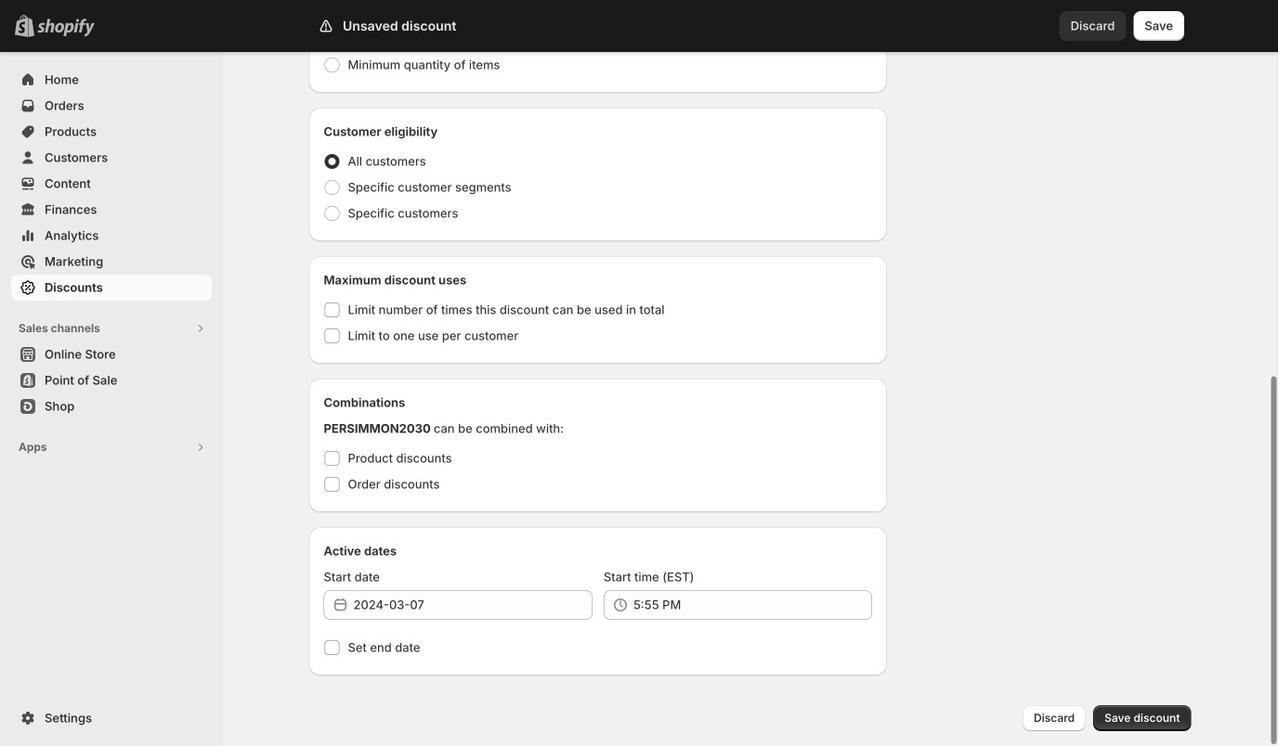 Task type: vqa. For each thing, say whether or not it's contained in the screenshot.
My Store image on the top of page
no



Task type: describe. For each thing, give the bounding box(es) containing it.
Enter time text field
[[633, 591, 872, 620]]

YYYY-MM-DD text field
[[353, 591, 592, 620]]



Task type: locate. For each thing, give the bounding box(es) containing it.
shopify image
[[37, 18, 95, 37]]



